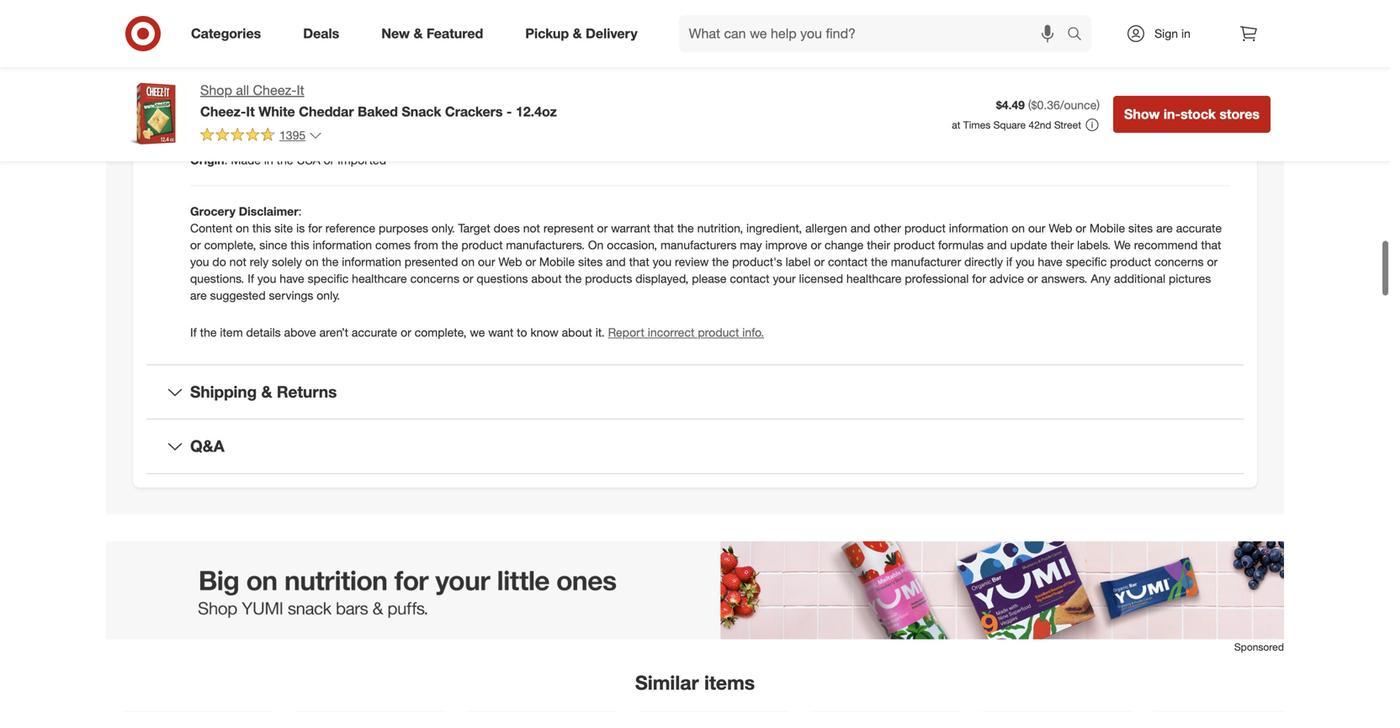 Task type: describe. For each thing, give the bounding box(es) containing it.
aren't
[[319, 325, 348, 340]]

may
[[740, 238, 762, 252]]

improve
[[765, 238, 807, 252]]

you up displayed,
[[653, 254, 672, 269]]

on right solely
[[305, 254, 319, 269]]

is
[[296, 221, 305, 236]]

sponsored
[[1234, 641, 1284, 654]]

the left usa
[[277, 153, 293, 167]]

crackers
[[445, 103, 503, 120]]

delivery
[[586, 25, 638, 42]]

1 horizontal spatial not
[[523, 221, 540, 236]]

0 vertical spatial for
[[308, 221, 322, 236]]

1 vertical spatial it
[[246, 103, 255, 120]]

or left questions
[[463, 271, 473, 286]]

1 vertical spatial this
[[291, 238, 309, 252]]

deals link
[[289, 15, 360, 52]]

search
[[1059, 27, 1100, 43]]

solely
[[272, 254, 302, 269]]

0 vertical spatial information
[[949, 221, 1008, 236]]

similar
[[635, 672, 699, 695]]

1 horizontal spatial for
[[972, 271, 986, 286]]

manufacturers
[[660, 238, 737, 252]]

represent
[[543, 221, 594, 236]]

pickup & delivery
[[525, 25, 638, 42]]

your
[[773, 271, 796, 286]]

or down manufacturers.
[[525, 254, 536, 269]]

on down the target
[[461, 254, 475, 269]]

new & featured
[[381, 25, 483, 42]]

you left do
[[190, 254, 209, 269]]

& for new
[[414, 25, 423, 42]]

show
[[1124, 106, 1160, 122]]

on right 'content'
[[236, 221, 249, 236]]

if inside grocery disclaimer : content on this site is for reference purposes only.  target does not represent or warrant that the nutrition, ingredient, allergen and other product information on our web or mobile sites are accurate or complete, since this information comes from the product manufacturers.  on occasion, manufacturers may improve or change their product formulas and update their labels.  we recommend that you do not rely solely on the information presented on our web or mobile sites and that you review the product's label or contact the manufacturer directly if you have specific product concerns or questions.  if you have specific healthcare concerns or questions about the products displayed, please contact your licensed healthcare professional for advice or answers.  any additional pictures are suggested servings only.
[[248, 271, 254, 286]]

usa
[[297, 153, 320, 167]]

(
[[1028, 98, 1031, 112]]

2 horizontal spatial and
[[987, 238, 1007, 252]]

1 vertical spatial specific
[[308, 271, 349, 286]]

made
[[231, 153, 261, 167]]

1 horizontal spatial have
[[1038, 254, 1063, 269]]

comes
[[375, 238, 411, 252]]

1 vertical spatial cheez-
[[200, 103, 246, 120]]

the down the 'reference'
[[322, 254, 339, 269]]

reference
[[325, 221, 375, 236]]

shipping
[[190, 382, 257, 402]]

$0.36
[[1031, 98, 1060, 112]]

origin
[[190, 153, 224, 167]]

or up pictures at the top right of page
[[1207, 254, 1218, 269]]

questions.
[[190, 271, 244, 286]]

2 vertical spatial that
[[629, 254, 649, 269]]

(dpci)
[[266, 101, 302, 116]]

grocery disclaimer : content on this site is for reference purposes only.  target does not represent or warrant that the nutrition, ingredient, allergen and other product information on our web or mobile sites are accurate or complete, since this information comes from the product manufacturers.  on occasion, manufacturers may improve or change their product formulas and update their labels.  we recommend that you do not rely solely on the information presented on our web or mobile sites and that you review the product's label or contact the manufacturer directly if you have specific product concerns or questions.  if you have specific healthcare concerns or questions about the products displayed, please contact your licensed healthcare professional for advice or answers.  any additional pictures are suggested servings only.
[[190, 204, 1222, 303]]

want
[[488, 325, 514, 340]]

10-
[[333, 101, 351, 116]]

the up please
[[712, 254, 729, 269]]

1 horizontal spatial our
[[1028, 221, 1045, 236]]

advertisement element
[[106, 542, 1284, 640]]

the left item
[[200, 325, 217, 340]]

item number (dpci) : 071-10-0192
[[190, 101, 377, 116]]

0 horizontal spatial in
[[264, 153, 273, 167]]

warrant
[[611, 221, 650, 236]]

suggested
[[210, 288, 266, 303]]

street
[[1054, 119, 1081, 131]]

site
[[274, 221, 293, 236]]

professional
[[905, 271, 969, 286]]

2 their from the left
[[1050, 238, 1074, 252]]

the right the from
[[441, 238, 458, 252]]

since
[[259, 238, 287, 252]]

grocery
[[190, 204, 235, 219]]

0 horizontal spatial mobile
[[539, 254, 575, 269]]

1 vertical spatial :
[[224, 153, 228, 167]]

recommend
[[1134, 238, 1198, 252]]

similar items region
[[106, 542, 1284, 713]]

q&a
[[190, 437, 224, 456]]

)
[[1097, 98, 1100, 112]]

ingredient,
[[746, 221, 802, 236]]

content
[[190, 221, 232, 236]]

answers.
[[1041, 271, 1087, 286]]

0 horizontal spatial concerns
[[410, 271, 459, 286]]

2 vertical spatial and
[[606, 254, 626, 269]]

1 horizontal spatial it
[[297, 82, 304, 98]]

0 horizontal spatial have
[[280, 271, 304, 286]]

0 vertical spatial that
[[654, 221, 674, 236]]

new
[[381, 25, 410, 42]]

label
[[786, 254, 811, 269]]

if the item details above aren't accurate or complete, we want to know about it. report incorrect product info.
[[190, 325, 764, 340]]

times
[[963, 119, 991, 131]]

: inside grocery disclaimer : content on this site is for reference purposes only.  target does not represent or warrant that the nutrition, ingredient, allergen and other product information on our web or mobile sites are accurate or complete, since this information comes from the product manufacturers.  on occasion, manufacturers may improve or change their product formulas and update their labels.  we recommend that you do not rely solely on the information presented on our web or mobile sites and that you review the product's label or contact the manufacturer directly if you have specific product concerns or questions.  if you have specific healthcare concerns or questions about the products displayed, please contact your licensed healthcare professional for advice or answers.  any additional pictures are suggested servings only.
[[298, 204, 302, 219]]

allergen
[[805, 221, 847, 236]]

product's
[[732, 254, 782, 269]]

if
[[1006, 254, 1012, 269]]

1 vertical spatial accurate
[[352, 325, 397, 340]]

show in-stock stores
[[1124, 106, 1260, 122]]

-
[[506, 103, 512, 120]]

white
[[259, 103, 295, 120]]

shop
[[200, 82, 232, 98]]

show in-stock stores button
[[1113, 96, 1271, 133]]

featured
[[426, 25, 483, 42]]

complete, inside grocery disclaimer : content on this site is for reference purposes only.  target does not represent or warrant that the nutrition, ingredient, allergen and other product information on our web or mobile sites are accurate or complete, since this information comes from the product manufacturers.  on occasion, manufacturers may improve or change their product formulas and update their labels.  we recommend that you do not rely solely on the information presented on our web or mobile sites and that you review the product's label or contact the manufacturer directly if you have specific product concerns or questions.  if you have specific healthcare concerns or questions about the products displayed, please contact your licensed healthcare professional for advice or answers.  any additional pictures are suggested servings only.
[[204, 238, 256, 252]]

at times square 42nd street
[[952, 119, 1081, 131]]

we
[[470, 325, 485, 340]]

above
[[284, 325, 316, 340]]

displayed,
[[635, 271, 689, 286]]

similar items
[[635, 672, 755, 695]]

deals
[[303, 25, 339, 42]]

0 vertical spatial contact
[[828, 254, 868, 269]]

0 horizontal spatial contact
[[730, 271, 770, 286]]

labels.
[[1077, 238, 1111, 252]]

2 vertical spatial information
[[342, 254, 401, 269]]

details
[[246, 325, 281, 340]]

please
[[692, 271, 727, 286]]

071-
[[309, 101, 333, 116]]

1 vertical spatial sites
[[578, 254, 603, 269]]

other
[[874, 221, 901, 236]]

to
[[517, 325, 527, 340]]



Task type: locate. For each thing, give the bounding box(es) containing it.
our
[[1028, 221, 1045, 236], [478, 254, 495, 269]]

0 vertical spatial if
[[248, 271, 254, 286]]

you
[[190, 254, 209, 269], [653, 254, 672, 269], [1016, 254, 1035, 269], [257, 271, 276, 286]]

& for shipping
[[261, 382, 272, 402]]

1 vertical spatial for
[[972, 271, 986, 286]]

the
[[277, 153, 293, 167], [677, 221, 694, 236], [441, 238, 458, 252], [322, 254, 339, 269], [712, 254, 729, 269], [871, 254, 888, 269], [565, 271, 582, 286], [200, 325, 217, 340]]

& left the returns
[[261, 382, 272, 402]]

presented
[[405, 254, 458, 269]]

2 horizontal spatial &
[[573, 25, 582, 42]]

& right new
[[414, 25, 423, 42]]

1 vertical spatial mobile
[[539, 254, 575, 269]]

have up servings
[[280, 271, 304, 286]]

occasion,
[[607, 238, 657, 252]]

1 horizontal spatial complete,
[[415, 325, 467, 340]]

on
[[588, 238, 604, 252]]

for right is
[[308, 221, 322, 236]]

0 horizontal spatial it
[[246, 103, 255, 120]]

2 horizontal spatial that
[[1201, 238, 1221, 252]]

0 horizontal spatial cheez-
[[200, 103, 246, 120]]

0 horizontal spatial if
[[190, 325, 197, 340]]

directly
[[964, 254, 1003, 269]]

shipping & returns button
[[146, 366, 1244, 419]]

0 horizontal spatial web
[[498, 254, 522, 269]]

: left made
[[224, 153, 228, 167]]

cheez- down shop
[[200, 103, 246, 120]]

rely
[[250, 254, 269, 269]]

1 their from the left
[[867, 238, 890, 252]]

disclaimer
[[239, 204, 298, 219]]

on up update
[[1012, 221, 1025, 236]]

or right advice
[[1027, 271, 1038, 286]]

0 vertical spatial and
[[850, 221, 870, 236]]

about left 'it.'
[[562, 325, 592, 340]]

0192
[[351, 101, 377, 116]]

0 vertical spatial in
[[1181, 26, 1190, 41]]

0 horizontal spatial this
[[252, 221, 271, 236]]

0 vertical spatial it
[[297, 82, 304, 98]]

information
[[949, 221, 1008, 236], [313, 238, 372, 252], [342, 254, 401, 269]]

1 vertical spatial if
[[190, 325, 197, 340]]

accurate right aren't
[[352, 325, 397, 340]]

report
[[608, 325, 644, 340]]

accurate
[[1176, 221, 1222, 236], [352, 325, 397, 340]]

in
[[1181, 26, 1190, 41], [264, 153, 273, 167]]

0 horizontal spatial :
[[224, 153, 228, 167]]

are down questions.
[[190, 288, 207, 303]]

0 horizontal spatial sites
[[578, 254, 603, 269]]

0 horizontal spatial their
[[867, 238, 890, 252]]

pickup & delivery link
[[511, 15, 659, 52]]

that down occasion,
[[629, 254, 649, 269]]

this down is
[[291, 238, 309, 252]]

in right sign
[[1181, 26, 1190, 41]]

1 vertical spatial only.
[[317, 288, 340, 303]]

1 horizontal spatial and
[[850, 221, 870, 236]]

1 horizontal spatial concerns
[[1155, 254, 1204, 269]]

& right pickup in the top of the page
[[573, 25, 582, 42]]

imported
[[338, 153, 386, 167]]

$4.49
[[996, 98, 1025, 112]]

are up "recommend"
[[1156, 221, 1173, 236]]

accurate up "recommend"
[[1176, 221, 1222, 236]]

review
[[675, 254, 709, 269]]

their
[[867, 238, 890, 252], [1050, 238, 1074, 252]]

it.
[[595, 325, 605, 340]]

mobile down manufacturers.
[[539, 254, 575, 269]]

information down the 'reference'
[[313, 238, 372, 252]]

have up answers. in the top of the page
[[1038, 254, 1063, 269]]

1 horizontal spatial cheez-
[[253, 82, 297, 98]]

contact down the product's
[[730, 271, 770, 286]]

1 horizontal spatial mobile
[[1090, 221, 1125, 236]]

$4.49 ( $0.36 /ounce )
[[996, 98, 1100, 112]]

baked
[[358, 103, 398, 120]]

/ounce
[[1060, 98, 1097, 112]]

about down manufacturers.
[[531, 271, 562, 286]]

2 healthcare from the left
[[846, 271, 902, 286]]

sign
[[1155, 26, 1178, 41]]

0 vertical spatial only.
[[432, 221, 455, 236]]

accurate inside grocery disclaimer : content on this site is for reference purposes only.  target does not represent or warrant that the nutrition, ingredient, allergen and other product information on our web or mobile sites are accurate or complete, since this information comes from the product manufacturers.  on occasion, manufacturers may improve or change their product formulas and update their labels.  we recommend that you do not rely solely on the information presented on our web or mobile sites and that you review the product's label or contact the manufacturer directly if you have specific product concerns or questions.  if you have specific healthcare concerns or questions about the products displayed, please contact your licensed healthcare professional for advice or answers.  any additional pictures are suggested servings only.
[[1176, 221, 1222, 236]]

0 vertical spatial :
[[302, 101, 306, 116]]

:
[[302, 101, 306, 116], [224, 153, 228, 167], [298, 204, 302, 219]]

specific up servings
[[308, 271, 349, 286]]

shipping & returns
[[190, 382, 337, 402]]

cheddar
[[299, 103, 354, 120]]

0 vertical spatial accurate
[[1176, 221, 1222, 236]]

1 vertical spatial have
[[280, 271, 304, 286]]

for down directly
[[972, 271, 986, 286]]

healthcare down change at the top of the page
[[846, 271, 902, 286]]

the down 'other'
[[871, 254, 888, 269]]

about inside grocery disclaimer : content on this site is for reference purposes only.  target does not represent or warrant that the nutrition, ingredient, allergen and other product information on our web or mobile sites are accurate or complete, since this information comes from the product manufacturers.  on occasion, manufacturers may improve or change their product formulas and update their labels.  we recommend that you do not rely solely on the information presented on our web or mobile sites and that you review the product's label or contact the manufacturer directly if you have specific product concerns or questions.  if you have specific healthcare concerns or questions about the products displayed, please contact your licensed healthcare professional for advice or answers.  any additional pictures are suggested servings only.
[[531, 271, 562, 286]]

or up on
[[597, 221, 608, 236]]

0 horizontal spatial that
[[629, 254, 649, 269]]

contact down change at the top of the page
[[828, 254, 868, 269]]

the up manufacturers on the top of the page
[[677, 221, 694, 236]]

the left products
[[565, 271, 582, 286]]

1 horizontal spatial &
[[414, 25, 423, 42]]

in-
[[1164, 106, 1180, 122]]

products
[[585, 271, 632, 286]]

0 horizontal spatial and
[[606, 254, 626, 269]]

0 vertical spatial mobile
[[1090, 221, 1125, 236]]

0 horizontal spatial specific
[[308, 271, 349, 286]]

if down rely
[[248, 271, 254, 286]]

or up licensed
[[814, 254, 825, 269]]

0 horizontal spatial complete,
[[204, 238, 256, 252]]

web up questions
[[498, 254, 522, 269]]

item
[[220, 325, 243, 340]]

not right do
[[229, 254, 246, 269]]

our up update
[[1028, 221, 1045, 236]]

if left item
[[190, 325, 197, 340]]

from
[[414, 238, 438, 252]]

0 vertical spatial cheez-
[[253, 82, 297, 98]]

0 horizontal spatial &
[[261, 382, 272, 402]]

1 horizontal spatial that
[[654, 221, 674, 236]]

complete, up do
[[204, 238, 256, 252]]

1 vertical spatial that
[[1201, 238, 1221, 252]]

or down 'content'
[[190, 238, 201, 252]]

on
[[236, 221, 249, 236], [1012, 221, 1025, 236], [305, 254, 319, 269], [461, 254, 475, 269]]

and up change at the top of the page
[[850, 221, 870, 236]]

0 vertical spatial complete,
[[204, 238, 256, 252]]

0 vertical spatial web
[[1049, 221, 1072, 236]]

1 horizontal spatial sites
[[1128, 221, 1153, 236]]

licensed
[[799, 271, 843, 286]]

: left 071-
[[302, 101, 306, 116]]

0 vertical spatial our
[[1028, 221, 1045, 236]]

or left 'we'
[[401, 325, 411, 340]]

questions
[[477, 271, 528, 286]]

concerns up pictures at the top right of page
[[1155, 254, 1204, 269]]

returns
[[277, 382, 337, 402]]

for
[[308, 221, 322, 236], [972, 271, 986, 286]]

What can we help you find? suggestions appear below search field
[[679, 15, 1071, 52]]

stores
[[1220, 106, 1260, 122]]

or down allergen
[[811, 238, 821, 252]]

1 horizontal spatial :
[[298, 204, 302, 219]]

0 horizontal spatial not
[[229, 254, 246, 269]]

1 vertical spatial our
[[478, 254, 495, 269]]

item
[[190, 101, 215, 116]]

any
[[1091, 271, 1111, 286]]

manufacturers.
[[506, 238, 585, 252]]

sites up we
[[1128, 221, 1153, 236]]

1 vertical spatial not
[[229, 254, 246, 269]]

not up manufacturers.
[[523, 221, 540, 236]]

it up (dpci)
[[297, 82, 304, 98]]

does
[[494, 221, 520, 236]]

2 horizontal spatial :
[[302, 101, 306, 116]]

mobile up labels.
[[1090, 221, 1125, 236]]

we
[[1114, 238, 1131, 252]]

1395 link
[[200, 127, 322, 146]]

only. right servings
[[317, 288, 340, 303]]

& inside dropdown button
[[261, 382, 272, 402]]

0 horizontal spatial our
[[478, 254, 495, 269]]

1 horizontal spatial their
[[1050, 238, 1074, 252]]

0 vertical spatial concerns
[[1155, 254, 1204, 269]]

new & featured link
[[367, 15, 504, 52]]

1 horizontal spatial web
[[1049, 221, 1072, 236]]

that up pictures at the top right of page
[[1201, 238, 1221, 252]]

0 vertical spatial specific
[[1066, 254, 1107, 269]]

know
[[530, 325, 558, 340]]

1 vertical spatial web
[[498, 254, 522, 269]]

image of cheez-it white cheddar baked snack crackers - 12.4oz image
[[119, 81, 187, 148]]

0 vertical spatial sites
[[1128, 221, 1153, 236]]

items
[[704, 672, 755, 695]]

1 vertical spatial concerns
[[410, 271, 459, 286]]

1 horizontal spatial in
[[1181, 26, 1190, 41]]

are
[[1156, 221, 1173, 236], [190, 288, 207, 303]]

complete, left 'we'
[[415, 325, 467, 340]]

0 horizontal spatial accurate
[[352, 325, 397, 340]]

and up if
[[987, 238, 1007, 252]]

it down all
[[246, 103, 255, 120]]

you right if
[[1016, 254, 1035, 269]]

& for pickup
[[573, 25, 582, 42]]

: up is
[[298, 204, 302, 219]]

their left labels.
[[1050, 238, 1074, 252]]

their down 'other'
[[867, 238, 890, 252]]

do
[[212, 254, 226, 269]]

or
[[324, 153, 334, 167], [597, 221, 608, 236], [1076, 221, 1086, 236], [190, 238, 201, 252], [811, 238, 821, 252], [525, 254, 536, 269], [814, 254, 825, 269], [1207, 254, 1218, 269], [463, 271, 473, 286], [1027, 271, 1038, 286], [401, 325, 411, 340]]

0 vertical spatial are
[[1156, 221, 1173, 236]]

0 vertical spatial this
[[252, 221, 271, 236]]

that
[[654, 221, 674, 236], [1201, 238, 1221, 252], [629, 254, 649, 269]]

target
[[458, 221, 490, 236]]

healthcare down comes
[[352, 271, 407, 286]]

update
[[1010, 238, 1047, 252]]

specific
[[1066, 254, 1107, 269], [308, 271, 349, 286]]

cheez- up item number (dpci) : 071-10-0192
[[253, 82, 297, 98]]

additional
[[1114, 271, 1165, 286]]

shop all cheez-it cheez-it white cheddar baked snack crackers - 12.4oz
[[200, 82, 557, 120]]

1 vertical spatial about
[[562, 325, 592, 340]]

categories
[[191, 25, 261, 42]]

specific down labels.
[[1066, 254, 1107, 269]]

pickup
[[525, 25, 569, 42]]

sites down on
[[578, 254, 603, 269]]

that right warrant
[[654, 221, 674, 236]]

1 horizontal spatial if
[[248, 271, 254, 286]]

0 horizontal spatial are
[[190, 288, 207, 303]]

1 horizontal spatial are
[[1156, 221, 1173, 236]]

change
[[825, 238, 864, 252]]

concerns down presented
[[410, 271, 459, 286]]

1 horizontal spatial accurate
[[1176, 221, 1222, 236]]

1 vertical spatial information
[[313, 238, 372, 252]]

manufacturer
[[891, 254, 961, 269]]

or right usa
[[324, 153, 334, 167]]

product
[[904, 221, 946, 236], [461, 238, 503, 252], [894, 238, 935, 252], [1110, 254, 1151, 269], [698, 325, 739, 340]]

in right made
[[264, 153, 273, 167]]

1 healthcare from the left
[[352, 271, 407, 286]]

information down comes
[[342, 254, 401, 269]]

1 vertical spatial contact
[[730, 271, 770, 286]]

0 horizontal spatial only.
[[317, 288, 340, 303]]

or up labels.
[[1076, 221, 1086, 236]]

at
[[952, 119, 960, 131]]

you down rely
[[257, 271, 276, 286]]

square
[[993, 119, 1026, 131]]

1 horizontal spatial this
[[291, 238, 309, 252]]

1 vertical spatial in
[[264, 153, 273, 167]]

servings
[[269, 288, 313, 303]]

1 vertical spatial are
[[190, 288, 207, 303]]

nutrition,
[[697, 221, 743, 236]]

12.4oz
[[516, 103, 557, 120]]

1 vertical spatial and
[[987, 238, 1007, 252]]

and up products
[[606, 254, 626, 269]]

1 horizontal spatial specific
[[1066, 254, 1107, 269]]

incorrect
[[648, 325, 695, 340]]

0 vertical spatial about
[[531, 271, 562, 286]]

formulas
[[938, 238, 984, 252]]

our up questions
[[478, 254, 495, 269]]

1 horizontal spatial healthcare
[[846, 271, 902, 286]]

all
[[236, 82, 249, 98]]

report incorrect product info. button
[[608, 324, 764, 341]]

0 vertical spatial have
[[1038, 254, 1063, 269]]

this down disclaimer
[[252, 221, 271, 236]]

q&a button
[[146, 420, 1244, 474]]

0 horizontal spatial healthcare
[[352, 271, 407, 286]]

concerns
[[1155, 254, 1204, 269], [410, 271, 459, 286]]

0 vertical spatial not
[[523, 221, 540, 236]]

only. up the from
[[432, 221, 455, 236]]

web up answers. in the top of the page
[[1049, 221, 1072, 236]]

1 horizontal spatial only.
[[432, 221, 455, 236]]

0 horizontal spatial for
[[308, 221, 322, 236]]

information up formulas
[[949, 221, 1008, 236]]



Task type: vqa. For each thing, say whether or not it's contained in the screenshot.
Love "image"
no



